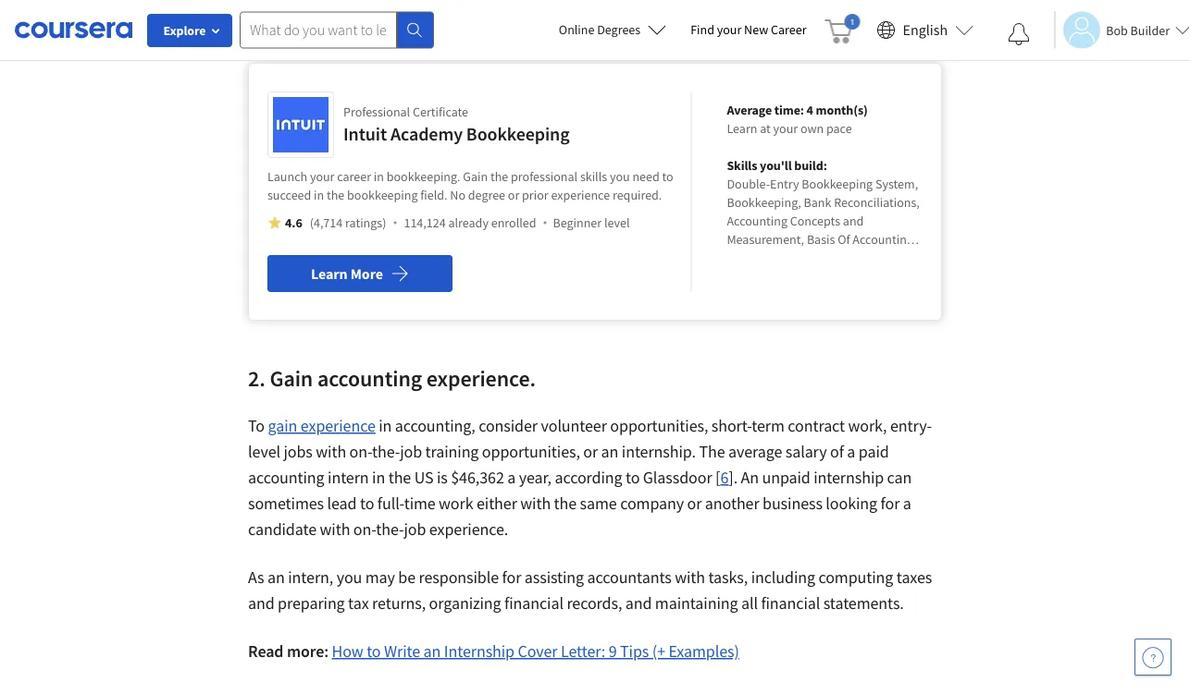 Task type: vqa. For each thing, say whether or not it's contained in the screenshot.
(SQL)
no



Task type: describe. For each thing, give the bounding box(es) containing it.
beginner
[[553, 215, 602, 231]]

unpaid
[[762, 468, 810, 489]]

bookkeeping
[[466, 123, 570, 146]]

you'll
[[760, 157, 792, 174]]

another
[[705, 494, 759, 515]]

read more: how to write an internship cover letter: 9 tips (+ examples)
[[248, 642, 739, 663]]

is
[[437, 468, 448, 489]]

can
[[887, 468, 912, 489]]

us
[[414, 468, 434, 489]]

skills inside the launch your career in bookkeeping. gain the professional skills you need to succeed in the bookkeeping field. no degree or prior experience required.
[[580, 168, 607, 185]]

online degrees button
[[544, 9, 681, 50]]

to gain experience
[[248, 416, 375, 437]]

the up the degree
[[490, 168, 508, 185]]

lead
[[327, 494, 357, 515]]

a inside in accounting, consider volunteer opportunities, short-term contract work, entry- level jobs with on-the-job training opportunities, or an internship. the average salary of a paid accounting intern in the us is
[[847, 442, 855, 463]]

1 financial from the left
[[504, 594, 563, 614]]

cover
[[518, 642, 558, 663]]

degrees
[[597, 21, 640, 38]]

accounting up gain experience link
[[317, 365, 422, 392]]

short-
[[711, 416, 752, 437]]

contract
[[788, 416, 845, 437]]

the down the 'career'
[[327, 187, 345, 204]]

level inside in accounting, consider volunteer opportunities, short-term contract work, entry- level jobs with on-the-job training opportunities, or an internship. the average salary of a paid accounting intern in the us is
[[248, 442, 280, 463]]

average time: 4 month(s) learn at your own pace
[[727, 102, 868, 137]]

4
[[807, 102, 813, 118]]

0 vertical spatial of
[[370, 16, 384, 37]]

the
[[699, 442, 725, 463]]

beginner level
[[553, 215, 630, 231]]

already
[[448, 215, 489, 231]]

career
[[771, 21, 806, 38]]

a inside ]. an unpaid internship can sometimes lead to full-time work either with the same company or another business looking for a candidate with on-the-job experience.
[[903, 494, 911, 515]]

].
[[729, 468, 738, 489]]

to inside ]. an unpaid internship can sometimes lead to full-time work either with the same company or another business looking for a candidate with on-the-job experience.
[[360, 494, 374, 515]]

explore
[[163, 22, 206, 39]]

including
[[751, 568, 815, 589]]

month(s)
[[816, 102, 868, 118]]

professional inside the launch your career in bookkeeping. gain the professional skills you need to succeed in the bookkeeping field. no degree or prior experience required.
[[511, 168, 578, 185]]

(+
[[652, 642, 665, 663]]

2.
[[248, 365, 265, 392]]

show notifications image
[[1008, 23, 1030, 45]]

of inside in accounting, consider volunteer opportunities, short-term contract work, entry- level jobs with on-the-job training opportunities, or an internship. the average salary of a paid accounting intern in the us is
[[830, 442, 844, 463]]

to right how
[[367, 642, 381, 663]]

bookkeeping.
[[387, 168, 460, 185]]

]. an unpaid internship can sometimes lead to full-time work either with the same company or another business looking for a candidate with on-the-job experience.
[[248, 468, 912, 540]]

year,
[[519, 468, 552, 489]]

on- inside in accounting, consider volunteer opportunities, short-term contract work, entry- level jobs with on-the-job training opportunities, or an internship. the average salary of a paid accounting intern in the us is
[[349, 442, 372, 463]]

organizing
[[429, 594, 501, 614]]

$46,362
[[451, 468, 504, 489]]

returns,
[[372, 594, 426, 614]]

(4,714
[[310, 215, 343, 231]]

launch
[[267, 168, 307, 185]]

job inside in accounting, consider volunteer opportunities, short-term contract work, entry- level jobs with on-the-job training opportunities, or an internship. the average salary of a paid accounting intern in the us is
[[400, 442, 422, 463]]

learn more button
[[267, 255, 453, 292]]

more:
[[287, 642, 329, 663]]

letter:
[[561, 642, 605, 663]]

an inside as an intern, you may be responsible for assisting accountants with tasks, including computing taxes and preparing tax returns, organizing financial records, and maintaining all financial statements.
[[267, 568, 285, 589]]

in up (4,714
[[314, 187, 324, 204]]

time:
[[774, 102, 804, 118]]

4.6 (4,714 ratings)
[[285, 215, 386, 231]]

experience inside the launch your career in bookkeeping. gain the professional skills you need to succeed in the bookkeeping field. no degree or prior experience required.
[[551, 187, 610, 204]]

knowledge
[[290, 16, 367, 37]]

intern,
[[288, 568, 333, 589]]

own
[[800, 120, 824, 137]]

bookkeeping
[[347, 187, 418, 204]]

write
[[384, 642, 420, 663]]

average
[[728, 442, 782, 463]]

on- inside ]. an unpaid internship can sometimes lead to full-time work either with the same company or another business looking for a candidate with on-the-job experience.
[[353, 520, 376, 540]]

or inside the launch your career in bookkeeping. gain the professional skills you need to succeed in the bookkeeping field. no degree or prior experience required.
[[508, 187, 519, 204]]

new
[[744, 21, 768, 38]]

0 vertical spatial experience.
[[426, 365, 536, 392]]

field.
[[420, 187, 447, 204]]

bob
[[1106, 22, 1128, 38]]

career
[[337, 168, 371, 185]]

find
[[690, 21, 714, 38]]

responsible
[[419, 568, 499, 589]]

or inside in accounting, consider volunteer opportunities, short-term contract work, entry- level jobs with on-the-job training opportunities, or an internship. the average salary of a paid accounting intern in the us is
[[583, 442, 598, 463]]

with down year,
[[520, 494, 551, 515]]

internship.
[[622, 442, 696, 463]]

training
[[425, 442, 479, 463]]

to up the company
[[626, 468, 640, 489]]

how
[[332, 642, 363, 663]]

tax
[[348, 594, 369, 614]]

1 vertical spatial a
[[507, 468, 516, 489]]

either
[[477, 494, 517, 515]]

term
[[752, 416, 785, 437]]

with inside in accounting, consider volunteer opportunities, short-term contract work, entry- level jobs with on-the-job training opportunities, or an internship. the average salary of a paid accounting intern in the us is
[[316, 442, 346, 463]]

salary
[[785, 442, 827, 463]]

2 vertical spatial an
[[423, 642, 441, 663]]

prior
[[522, 187, 548, 204]]

accounting right general
[[441, 16, 518, 37]]

bob builder button
[[1054, 12, 1190, 49]]

english
[[903, 21, 948, 39]]

2 financial from the left
[[761, 594, 820, 614]]

with down lead
[[320, 520, 350, 540]]

computing
[[818, 568, 893, 589]]

6
[[720, 468, 729, 489]]

in up full-
[[372, 468, 385, 489]]

degree
[[468, 187, 505, 204]]

entry-
[[890, 416, 932, 437]]

0 horizontal spatial and
[[248, 594, 274, 614]]



Task type: locate. For each thing, give the bounding box(es) containing it.
skills left 'online'
[[521, 16, 555, 37]]

learn more
[[311, 265, 383, 283]]

help center image
[[1142, 647, 1164, 669]]

or inside ]. an unpaid internship can sometimes lead to full-time work either with the same company or another business looking for a candidate with on-the-job experience.
[[687, 494, 702, 515]]

glassdoor
[[643, 468, 712, 489]]

of up the internship
[[830, 442, 844, 463]]

a left paid
[[847, 442, 855, 463]]

of left general
[[370, 16, 384, 37]]

1 horizontal spatial of
[[830, 442, 844, 463]]

company
[[620, 494, 684, 515]]

intern
[[328, 468, 369, 489]]

knowledge of general accounting skills and accounting measurements
[[290, 16, 774, 37]]

gain
[[463, 168, 488, 185], [270, 365, 313, 392]]

$46,362 a year, according to glassdoor [ 6
[[451, 468, 729, 489]]

1 horizontal spatial level
[[604, 215, 630, 231]]

1 vertical spatial an
[[267, 568, 285, 589]]

your down 'time:'
[[773, 120, 798, 137]]

to
[[248, 416, 265, 437]]

114,124 already enrolled
[[404, 215, 536, 231]]

0 horizontal spatial gain
[[270, 365, 313, 392]]

1 vertical spatial experience.
[[429, 520, 508, 540]]

1 horizontal spatial an
[[423, 642, 441, 663]]

0 vertical spatial experience
[[551, 187, 610, 204]]

for down can
[[880, 494, 900, 515]]

volunteer
[[541, 416, 607, 437]]

an
[[741, 468, 759, 489]]

1 vertical spatial job
[[404, 520, 426, 540]]

need
[[632, 168, 660, 185]]

according
[[555, 468, 622, 489]]

examples)
[[669, 642, 739, 663]]

gain right 2.
[[270, 365, 313, 392]]

gain inside the launch your career in bookkeeping. gain the professional skills you need to succeed in the bookkeeping field. no degree or prior experience required.
[[463, 168, 488, 185]]

the- inside in accounting, consider volunteer opportunities, short-term contract work, entry- level jobs with on-the-job training opportunities, or an internship. the average salary of a paid accounting intern in the us is
[[372, 442, 400, 463]]

0 horizontal spatial skills
[[521, 16, 555, 37]]

0 horizontal spatial professional
[[343, 104, 410, 120]]

learn down average
[[727, 120, 757, 137]]

0 horizontal spatial a
[[507, 468, 516, 489]]

2 vertical spatial your
[[310, 168, 335, 185]]

the left "same" at bottom
[[554, 494, 577, 515]]

skills up "beginner level"
[[580, 168, 607, 185]]

What do you want to learn? text field
[[240, 12, 397, 49]]

accounting inside in accounting, consider volunteer opportunities, short-term contract work, entry- level jobs with on-the-job training opportunities, or an internship. the average salary of a paid accounting intern in the us is
[[248, 468, 324, 489]]

1 vertical spatial experience
[[301, 416, 375, 437]]

you up tax
[[337, 568, 362, 589]]

1 horizontal spatial you
[[610, 168, 630, 185]]

1 vertical spatial skills
[[580, 168, 607, 185]]

or up $46,362 a year, according to glassdoor [ 6
[[583, 442, 598, 463]]

more
[[351, 265, 383, 283]]

1 vertical spatial for
[[502, 568, 521, 589]]

experience.
[[426, 365, 536, 392], [429, 520, 508, 540]]

sometimes
[[248, 494, 324, 515]]

paid
[[859, 442, 889, 463]]

2 horizontal spatial your
[[773, 120, 798, 137]]

experience. inside ]. an unpaid internship can sometimes lead to full-time work either with the same company or another business looking for a candidate with on-the-job experience.
[[429, 520, 508, 540]]

1 horizontal spatial opportunities,
[[610, 416, 708, 437]]

in
[[374, 168, 384, 185], [314, 187, 324, 204], [379, 416, 392, 437], [372, 468, 385, 489]]

you inside the launch your career in bookkeeping. gain the professional skills you need to succeed in the bookkeeping field. no degree or prior experience required.
[[610, 168, 630, 185]]

with up maintaining
[[675, 568, 705, 589]]

for left assisting
[[502, 568, 521, 589]]

professional up intuit
[[343, 104, 410, 120]]

1 vertical spatial professional
[[511, 168, 578, 185]]

1 vertical spatial gain
[[270, 365, 313, 392]]

bob builder
[[1106, 22, 1170, 38]]

internship
[[814, 468, 884, 489]]

1 vertical spatial or
[[583, 442, 598, 463]]

for inside ]. an unpaid internship can sometimes lead to full-time work either with the same company or another business looking for a candidate with on-the-job experience.
[[880, 494, 900, 515]]

academy
[[390, 123, 463, 146]]

2 horizontal spatial a
[[903, 494, 911, 515]]

your inside the launch your career in bookkeeping. gain the professional skills you need to succeed in the bookkeeping field. no degree or prior experience required.
[[310, 168, 335, 185]]

the inside ]. an unpaid internship can sometimes lead to full-time work either with the same company or another business looking for a candidate with on-the-job experience.
[[554, 494, 577, 515]]

level down to
[[248, 442, 280, 463]]

maintaining
[[655, 594, 738, 614]]

2 vertical spatial a
[[903, 494, 911, 515]]

as
[[248, 568, 264, 589]]

to left full-
[[360, 494, 374, 515]]

the
[[490, 168, 508, 185], [327, 187, 345, 204], [388, 468, 411, 489], [554, 494, 577, 515]]

1 vertical spatial on-
[[353, 520, 376, 540]]

your
[[717, 21, 741, 38], [773, 120, 798, 137], [310, 168, 335, 185]]

financial down assisting
[[504, 594, 563, 614]]

job down "time"
[[404, 520, 426, 540]]

1 vertical spatial your
[[773, 120, 798, 137]]

in accounting, consider volunteer opportunities, short-term contract work, entry- level jobs with on-the-job training opportunities, or an internship. the average salary of a paid accounting intern in the us is
[[248, 416, 932, 489]]

job
[[400, 442, 422, 463], [404, 520, 426, 540]]

1 horizontal spatial a
[[847, 442, 855, 463]]

0 vertical spatial professional
[[343, 104, 410, 120]]

in up bookkeeping
[[374, 168, 384, 185]]

gain experience link
[[268, 416, 375, 437]]

0 vertical spatial a
[[847, 442, 855, 463]]

your for launch your career in bookkeeping. gain the professional skills you need to succeed in the bookkeeping field. no degree or prior experience required.
[[310, 168, 335, 185]]

same
[[580, 494, 617, 515]]

experience up the jobs
[[301, 416, 375, 437]]

candidate
[[248, 520, 317, 540]]

your inside average time: 4 month(s) learn at your own pace
[[773, 120, 798, 137]]

0 horizontal spatial for
[[502, 568, 521, 589]]

and down the accountants
[[625, 594, 652, 614]]

accounting
[[441, 16, 518, 37], [588, 16, 664, 37], [317, 365, 422, 392], [248, 468, 324, 489]]

intuit
[[343, 123, 387, 146]]

an
[[601, 442, 618, 463], [267, 568, 285, 589], [423, 642, 441, 663]]

job inside ]. an unpaid internship can sometimes lead to full-time work either with the same company or another business looking for a candidate with on-the-job experience.
[[404, 520, 426, 540]]

4.6
[[285, 215, 302, 231]]

1 vertical spatial learn
[[311, 265, 348, 283]]

the left us
[[388, 468, 411, 489]]

with down gain experience link
[[316, 442, 346, 463]]

0 vertical spatial skills
[[521, 16, 555, 37]]

online
[[559, 21, 594, 38]]

the- inside ]. an unpaid internship can sometimes lead to full-time work either with the same company or another business looking for a candidate with on-the-job experience.
[[376, 520, 404, 540]]

learn inside average time: 4 month(s) learn at your own pace
[[727, 120, 757, 137]]

pace
[[826, 120, 852, 137]]

0 horizontal spatial or
[[508, 187, 519, 204]]

accounting up sometimes on the bottom of page
[[248, 468, 324, 489]]

learn left more
[[311, 265, 348, 283]]

1 vertical spatial you
[[337, 568, 362, 589]]

gain
[[268, 416, 297, 437]]

1 vertical spatial the-
[[376, 520, 404, 540]]

and left degrees
[[558, 16, 585, 37]]

your for find your new career
[[717, 21, 741, 38]]

assisting
[[524, 568, 584, 589]]

0 vertical spatial learn
[[727, 120, 757, 137]]

a left year,
[[507, 468, 516, 489]]

or
[[508, 187, 519, 204], [583, 442, 598, 463], [687, 494, 702, 515]]

0 horizontal spatial experience
[[301, 416, 375, 437]]

and down as
[[248, 594, 274, 614]]

1 vertical spatial of
[[830, 442, 844, 463]]

learn inside button
[[311, 265, 348, 283]]

as an intern, you may be responsible for assisting accountants with tasks, including computing taxes and preparing tax returns, organizing financial records, and maintaining all financial statements.
[[248, 568, 932, 614]]

financial down including
[[761, 594, 820, 614]]

looking
[[826, 494, 877, 515]]

1 horizontal spatial and
[[558, 16, 585, 37]]

professional certificate intuit academy bookkeeping
[[343, 104, 570, 146]]

0 horizontal spatial financial
[[504, 594, 563, 614]]

average
[[727, 102, 772, 118]]

measurements
[[668, 16, 770, 37]]

internship
[[444, 642, 515, 663]]

for inside as an intern, you may be responsible for assisting accountants with tasks, including computing taxes and preparing tax returns, organizing financial records, and maintaining all financial statements.
[[502, 568, 521, 589]]

0 horizontal spatial learn
[[311, 265, 348, 283]]

enrolled
[[491, 215, 536, 231]]

with
[[316, 442, 346, 463], [520, 494, 551, 515], [320, 520, 350, 540], [675, 568, 705, 589]]

professional inside professional certificate intuit academy bookkeeping
[[343, 104, 410, 120]]

your right find
[[717, 21, 741, 38]]

experience. up 'consider'
[[426, 365, 536, 392]]

1 horizontal spatial gain
[[463, 168, 488, 185]]

find your new career
[[690, 21, 806, 38]]

accounting left find
[[588, 16, 664, 37]]

1 vertical spatial level
[[248, 442, 280, 463]]

0 vertical spatial opportunities,
[[610, 416, 708, 437]]

0 vertical spatial on-
[[349, 442, 372, 463]]

time
[[404, 494, 435, 515]]

0 vertical spatial level
[[604, 215, 630, 231]]

be
[[398, 568, 416, 589]]

skills
[[521, 16, 555, 37], [580, 168, 607, 185]]

you up the 'required.'
[[610, 168, 630, 185]]

0 horizontal spatial of
[[370, 16, 384, 37]]

level down the 'required.'
[[604, 215, 630, 231]]

your left the 'career'
[[310, 168, 335, 185]]

build:
[[794, 157, 827, 174]]

1 horizontal spatial learn
[[727, 120, 757, 137]]

the inside in accounting, consider volunteer opportunities, short-term contract work, entry- level jobs with on-the-job training opportunities, or an internship. the average salary of a paid accounting intern in the us is
[[388, 468, 411, 489]]

consider
[[479, 416, 538, 437]]

work,
[[848, 416, 887, 437]]

you inside as an intern, you may be responsible for assisting accountants with tasks, including computing taxes and preparing tax returns, organizing financial records, and maintaining all financial statements.
[[337, 568, 362, 589]]

the- up full-
[[372, 442, 400, 463]]

an up $46,362 a year, according to glassdoor [ 6
[[601, 442, 618, 463]]

experience up "beginner"
[[551, 187, 610, 204]]

a down can
[[903, 494, 911, 515]]

2 vertical spatial or
[[687, 494, 702, 515]]

1 horizontal spatial or
[[583, 442, 598, 463]]

an inside in accounting, consider volunteer opportunities, short-term contract work, entry- level jobs with on-the-job training opportunities, or an internship. the average salary of a paid accounting intern in the us is
[[601, 442, 618, 463]]

succeed
[[267, 187, 311, 204]]

on- down lead
[[353, 520, 376, 540]]

1 vertical spatial opportunities,
[[482, 442, 580, 463]]

0 horizontal spatial an
[[267, 568, 285, 589]]

tasks,
[[708, 568, 748, 589]]

in down 2. gain accounting experience.
[[379, 416, 392, 437]]

1 horizontal spatial experience
[[551, 187, 610, 204]]

accounting,
[[395, 416, 475, 437]]

None search field
[[240, 12, 434, 49]]

9
[[609, 642, 617, 663]]

an right as
[[267, 568, 285, 589]]

professional
[[343, 104, 410, 120], [511, 168, 578, 185]]

0 vertical spatial you
[[610, 168, 630, 185]]

0 vertical spatial your
[[717, 21, 741, 38]]

0 horizontal spatial level
[[248, 442, 280, 463]]

2 horizontal spatial and
[[625, 594, 652, 614]]

experience
[[551, 187, 610, 204], [301, 416, 375, 437]]

launch your career in bookkeeping. gain the professional skills you need to succeed in the bookkeeping field. no degree or prior experience required.
[[267, 168, 673, 204]]

english button
[[869, 0, 981, 60]]

0 vertical spatial an
[[601, 442, 618, 463]]

professional up prior
[[511, 168, 578, 185]]

intuit image
[[273, 97, 329, 153]]

or left prior
[[508, 187, 519, 204]]

accountants
[[587, 568, 672, 589]]

work
[[439, 494, 473, 515]]

an right write at the left
[[423, 642, 441, 663]]

0 vertical spatial job
[[400, 442, 422, 463]]

0 vertical spatial gain
[[463, 168, 488, 185]]

the-
[[372, 442, 400, 463], [376, 520, 404, 540]]

0 vertical spatial the-
[[372, 442, 400, 463]]

shopping cart: 1 item image
[[825, 14, 860, 43]]

to inside the launch your career in bookkeeping. gain the professional skills you need to succeed in the bookkeeping field. no degree or prior experience required.
[[662, 168, 673, 185]]

0 horizontal spatial you
[[337, 568, 362, 589]]

opportunities, up internship.
[[610, 416, 708, 437]]

on-
[[349, 442, 372, 463], [353, 520, 376, 540]]

how to write an internship cover letter: 9 tips (+ examples) link
[[332, 642, 739, 663]]

tips
[[620, 642, 649, 663]]

job up us
[[400, 442, 422, 463]]

ratings)
[[345, 215, 386, 231]]

1 horizontal spatial skills
[[580, 168, 607, 185]]

6 link
[[720, 468, 729, 489]]

0 vertical spatial for
[[880, 494, 900, 515]]

0 horizontal spatial your
[[310, 168, 335, 185]]

skills
[[727, 157, 757, 174]]

jobs
[[284, 442, 313, 463]]

1 horizontal spatial for
[[880, 494, 900, 515]]

on- up intern
[[349, 442, 372, 463]]

1 horizontal spatial professional
[[511, 168, 578, 185]]

the- down full-
[[376, 520, 404, 540]]

1 horizontal spatial your
[[717, 21, 741, 38]]

0 vertical spatial or
[[508, 187, 519, 204]]

all
[[741, 594, 758, 614]]

2 horizontal spatial or
[[687, 494, 702, 515]]

gain up the degree
[[463, 168, 488, 185]]

2 horizontal spatial an
[[601, 442, 618, 463]]

taxes
[[896, 568, 932, 589]]

records,
[[567, 594, 622, 614]]

[
[[715, 468, 720, 489]]

to right 'need'
[[662, 168, 673, 185]]

experience. down work
[[429, 520, 508, 540]]

1 horizontal spatial financial
[[761, 594, 820, 614]]

read
[[248, 642, 284, 663]]

0 horizontal spatial opportunities,
[[482, 442, 580, 463]]

coursera image
[[15, 15, 132, 45]]

required.
[[613, 187, 662, 204]]

or down glassdoor on the bottom right of page
[[687, 494, 702, 515]]

opportunities, up year,
[[482, 442, 580, 463]]

with inside as an intern, you may be responsible for assisting accountants with tasks, including computing taxes and preparing tax returns, organizing financial records, and maintaining all financial statements.
[[675, 568, 705, 589]]



